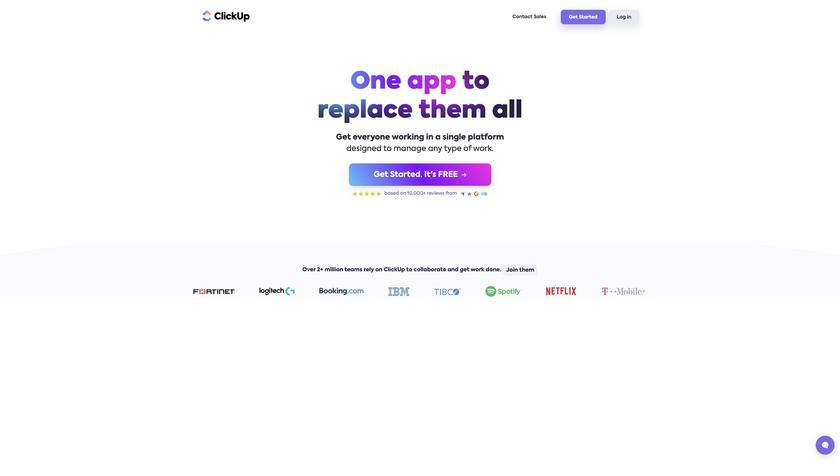 Task type: describe. For each thing, give the bounding box(es) containing it.
clickup
[[384, 268, 405, 273]]

them inside "button"
[[519, 268, 534, 273]]

get for get started. it's free
[[374, 171, 388, 179]]

sales
[[534, 15, 546, 19]]

rely
[[364, 268, 374, 273]]

one app to replace them all
[[318, 71, 523, 123]]

reviews
[[427, 191, 445, 196]]

get started. it's free
[[374, 171, 458, 179]]

get for get everyone working in a single platform
[[336, 134, 351, 142]]

join
[[506, 268, 518, 273]]

a
[[435, 134, 441, 142]]

work.
[[473, 145, 494, 153]]

replace
[[318, 100, 413, 123]]

app
[[407, 71, 456, 94]]

million
[[325, 268, 343, 273]]

join them button
[[503, 265, 538, 276]]

everyone
[[353, 134, 390, 142]]

over
[[302, 268, 316, 273]]

any
[[428, 145, 442, 153]]

2+
[[317, 268, 323, 273]]

based on 10,000+ reviews from
[[385, 191, 457, 196]]

0 vertical spatial on
[[400, 191, 406, 196]]

free
[[438, 171, 458, 179]]

store reviews image
[[460, 192, 488, 196]]

of
[[464, 145, 471, 153]]

10,000+
[[407, 191, 426, 196]]

teams
[[345, 268, 362, 273]]

them inside one app to replace them all
[[419, 100, 486, 123]]

platform
[[468, 134, 504, 142]]

get started. it's free button
[[349, 164, 491, 186]]

manage
[[394, 145, 426, 153]]



Task type: vqa. For each thing, say whether or not it's contained in the screenshot.
Whiteboards button
no



Task type: locate. For each thing, give the bounding box(es) containing it.
0 vertical spatial to
[[462, 71, 490, 94]]

get inside get started. it's free 'button'
[[374, 171, 388, 179]]

to inside one app to replace them all
[[462, 71, 490, 94]]

join them
[[506, 268, 534, 273]]

2 horizontal spatial get
[[569, 15, 578, 20]]

0 vertical spatial in
[[627, 15, 632, 20]]

in left the a at the right
[[426, 134, 433, 142]]

get started
[[569, 15, 598, 20]]

in
[[627, 15, 632, 20], [426, 134, 433, 142]]

over 2+ million teams rely on clickup to collaborate and get work done.
[[302, 268, 501, 273]]

1 vertical spatial to
[[383, 145, 392, 153]]

2 horizontal spatial to
[[462, 71, 490, 94]]

1 horizontal spatial get
[[374, 171, 388, 179]]

it's
[[424, 171, 436, 179]]

based
[[385, 191, 399, 196]]

0 vertical spatial get
[[569, 15, 578, 20]]

0 horizontal spatial get
[[336, 134, 351, 142]]

them up the single
[[419, 100, 486, 123]]

in inside log in link
[[627, 15, 632, 20]]

contact
[[513, 15, 533, 19]]

one
[[351, 71, 401, 94]]

contact sales
[[513, 15, 546, 19]]

designed
[[346, 145, 382, 153]]

to
[[462, 71, 490, 94], [383, 145, 392, 153], [406, 268, 412, 273]]

get inside get started button
[[569, 15, 578, 20]]

get
[[460, 268, 469, 273]]

1 vertical spatial them
[[519, 268, 534, 273]]

collaborate
[[414, 268, 446, 273]]

get everyone working in a single platform
[[336, 134, 504, 142]]

0 horizontal spatial on
[[375, 268, 383, 273]]

working
[[392, 134, 424, 142]]

started
[[579, 15, 598, 20]]

in right log
[[627, 15, 632, 20]]

get left started
[[569, 15, 578, 20]]

get up based
[[374, 171, 388, 179]]

get up designed
[[336, 134, 351, 142]]

from
[[446, 191, 457, 196]]

2 vertical spatial to
[[406, 268, 412, 273]]

done.
[[486, 268, 501, 273]]

on
[[400, 191, 406, 196], [375, 268, 383, 273]]

single
[[443, 134, 466, 142]]

log in
[[617, 15, 632, 20]]

get for get started
[[569, 15, 578, 20]]

five stars image
[[352, 192, 381, 196]]

contact sales button
[[509, 10, 550, 24]]

2 vertical spatial get
[[374, 171, 388, 179]]

work
[[471, 268, 484, 273]]

designed to manage any type of work.
[[346, 145, 494, 153]]

all
[[492, 100, 523, 123]]

1 horizontal spatial in
[[627, 15, 632, 20]]

on right based
[[400, 191, 406, 196]]

0 horizontal spatial them
[[419, 100, 486, 123]]

0 vertical spatial them
[[419, 100, 486, 123]]

get started button
[[561, 10, 606, 24]]

1 horizontal spatial to
[[406, 268, 412, 273]]

0 horizontal spatial in
[[426, 134, 433, 142]]

log
[[617, 15, 626, 20]]

1 vertical spatial get
[[336, 134, 351, 142]]

log in link
[[609, 10, 640, 24]]

get
[[569, 15, 578, 20], [336, 134, 351, 142], [374, 171, 388, 179]]

started.
[[390, 171, 423, 179]]

1 horizontal spatial on
[[400, 191, 406, 196]]

them
[[419, 100, 486, 123], [519, 268, 534, 273]]

0 horizontal spatial to
[[383, 145, 392, 153]]

1 vertical spatial on
[[375, 268, 383, 273]]

on right rely
[[375, 268, 383, 273]]

type
[[444, 145, 462, 153]]

them right join
[[519, 268, 534, 273]]

1 horizontal spatial them
[[519, 268, 534, 273]]

and
[[448, 268, 459, 273]]

1 vertical spatial in
[[426, 134, 433, 142]]



